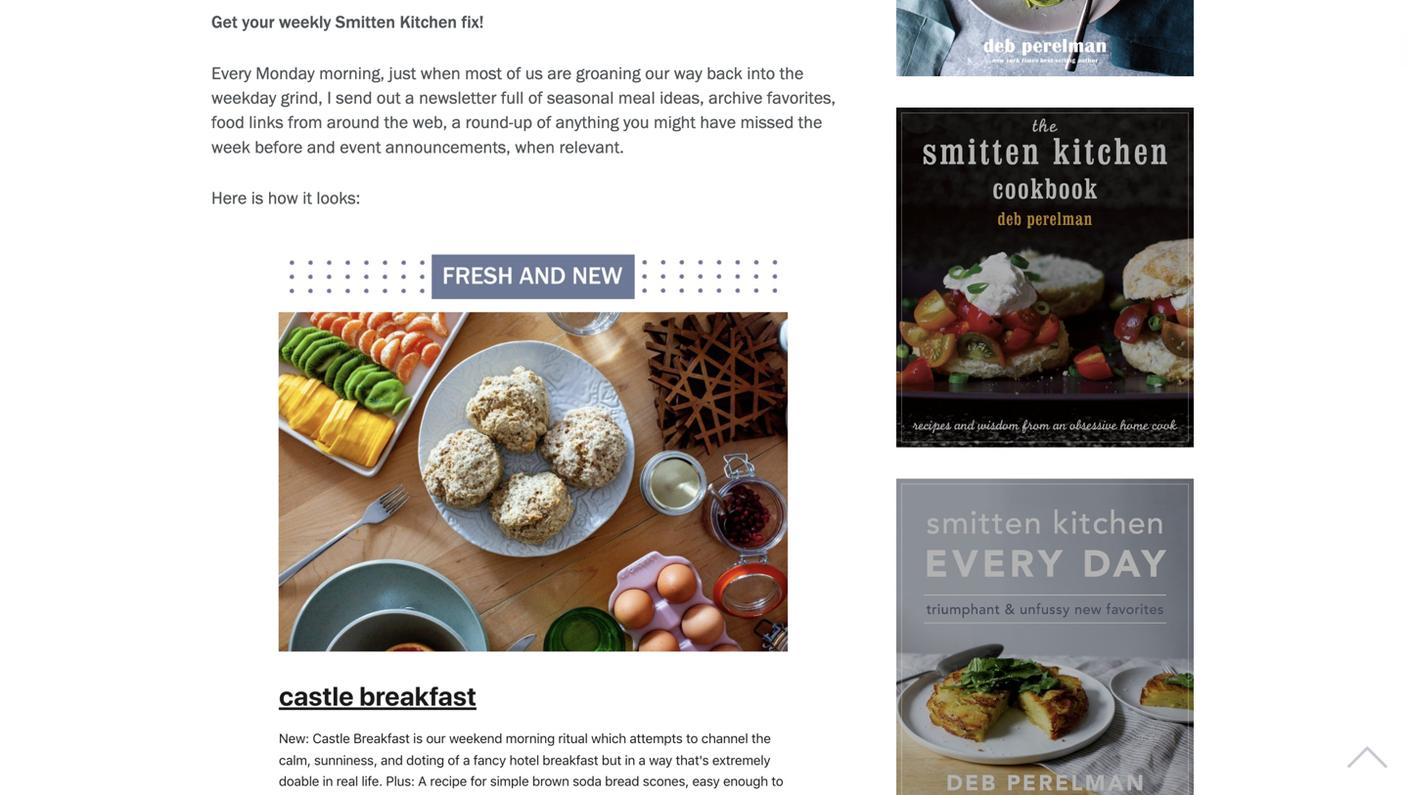 Task type: describe. For each thing, give the bounding box(es) containing it.
week
[[211, 136, 250, 157]]

web,
[[413, 112, 447, 133]]

the down out at the top of the page
[[384, 112, 408, 133]]

anything
[[556, 112, 619, 133]]

every
[[211, 62, 251, 83]]

seasonal
[[547, 87, 614, 108]]

might
[[654, 112, 696, 133]]

groaning
[[576, 62, 641, 83]]

2 vertical spatial of
[[537, 112, 551, 133]]

0 horizontal spatial a
[[405, 87, 415, 108]]

most
[[465, 62, 502, 83]]

missed
[[741, 112, 794, 133]]

links
[[249, 112, 284, 133]]

are
[[547, 62, 572, 83]]

have
[[700, 112, 736, 133]]

morning,
[[319, 62, 385, 83]]

weekday
[[211, 87, 276, 108]]

from
[[288, 112, 323, 133]]

into
[[747, 62, 775, 83]]

1 horizontal spatial a
[[452, 112, 461, 133]]

i
[[327, 87, 332, 108]]

you
[[623, 112, 649, 133]]

round-
[[466, 112, 514, 133]]

kitchen
[[400, 11, 457, 32]]

the smitten kitchen cookbooks image
[[897, 0, 1194, 76]]

is
[[251, 188, 264, 209]]

favorites,
[[767, 87, 836, 108]]

up
[[514, 112, 532, 133]]

newsletter
[[419, 87, 497, 108]]

how
[[268, 188, 298, 209]]

it
[[303, 188, 312, 209]]

your
[[242, 11, 275, 32]]

here
[[211, 188, 247, 209]]

0 vertical spatial of
[[507, 62, 521, 83]]



Task type: vqa. For each thing, say whether or not it's contained in the screenshot.
the links
yes



Task type: locate. For each thing, give the bounding box(es) containing it.
meal
[[619, 87, 655, 108]]

relevant.
[[559, 136, 624, 157]]

smitten
[[336, 11, 395, 32]]

get your weekly smitten kitchen fix!
[[211, 11, 484, 32]]

of right full
[[528, 87, 543, 108]]

1 vertical spatial a
[[452, 112, 461, 133]]

the up favorites,
[[780, 62, 804, 83]]

way
[[674, 62, 703, 83]]

1 vertical spatial of
[[528, 87, 543, 108]]

out
[[377, 87, 401, 108]]

full
[[501, 87, 524, 108]]

us
[[525, 62, 543, 83]]

announcements,
[[386, 136, 511, 157]]

1 horizontal spatial when
[[515, 136, 555, 157]]

a right out at the top of the page
[[405, 87, 415, 108]]

0 vertical spatial a
[[405, 87, 415, 108]]

event
[[340, 136, 381, 157]]

back
[[707, 62, 743, 83]]

when down 'up'
[[515, 136, 555, 157]]

0 vertical spatial when
[[421, 62, 461, 83]]

1 vertical spatial when
[[515, 136, 555, 157]]

when up newsletter
[[421, 62, 461, 83]]

just
[[389, 62, 416, 83]]

around
[[327, 112, 380, 133]]

None search field
[[80, 47, 1274, 107]]

of
[[507, 62, 521, 83], [528, 87, 543, 108], [537, 112, 551, 133]]

weekly
[[279, 11, 331, 32]]

food
[[211, 112, 245, 133]]

get
[[211, 11, 238, 32]]

here is how it looks:
[[211, 188, 360, 209]]

monday
[[256, 62, 315, 83]]

a down newsletter
[[452, 112, 461, 133]]

send
[[336, 87, 372, 108]]

the down favorites,
[[798, 112, 823, 133]]

fix!
[[462, 11, 484, 32]]

every monday morning, just when most of us are groaning our way back into the weekday grind, i send out a newsletter full of seasonal meal ideas, archive favorites, food links from around the web, a round-up of anything you might have missed the week before and event announcements, when relevant.
[[211, 62, 836, 157]]

0 horizontal spatial when
[[421, 62, 461, 83]]

a
[[405, 87, 415, 108], [452, 112, 461, 133]]

of right 'up'
[[537, 112, 551, 133]]

archive
[[709, 87, 763, 108]]

and
[[307, 136, 336, 157]]

the
[[780, 62, 804, 83], [384, 112, 408, 133], [798, 112, 823, 133]]

before
[[255, 136, 303, 157]]

when
[[421, 62, 461, 83], [515, 136, 555, 157]]

our
[[645, 62, 670, 83]]

ideas,
[[660, 87, 704, 108]]

looks:
[[317, 188, 360, 209]]

grind,
[[281, 87, 323, 108]]

of left us
[[507, 62, 521, 83]]



